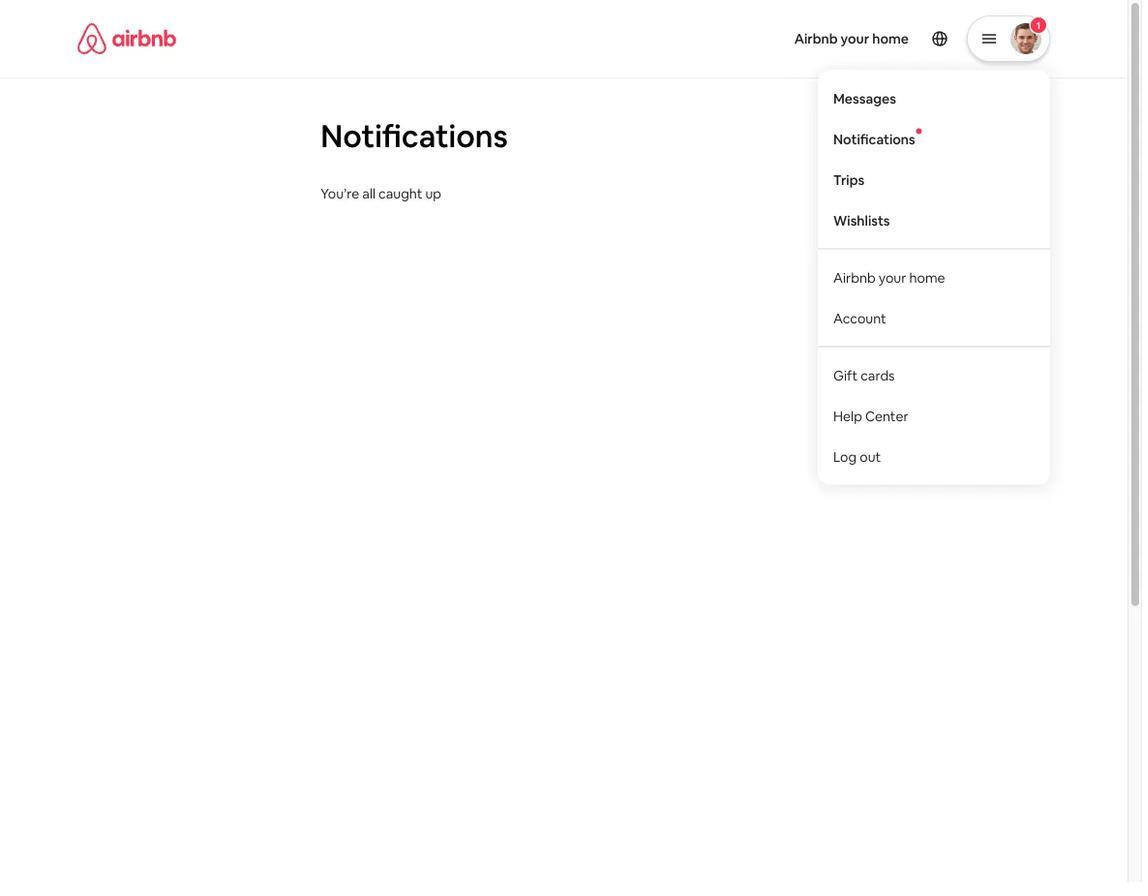 Task type: vqa. For each thing, say whether or not it's contained in the screenshot.
the rightmost the and
no



Task type: describe. For each thing, give the bounding box(es) containing it.
log out
[[834, 448, 882, 465]]

0 vertical spatial airbnb
[[795, 30, 838, 47]]

airbnb your home for bottommost airbnb your home 'link'
[[834, 269, 946, 286]]

1 button
[[968, 15, 1051, 62]]

center
[[866, 407, 909, 425]]

gift cards
[[834, 367, 895, 384]]

1 vertical spatial your
[[879, 269, 907, 286]]

gift cards link
[[818, 355, 1051, 396]]

gift
[[834, 367, 858, 384]]

has notifications image
[[917, 128, 923, 134]]

messages link
[[818, 78, 1051, 119]]

help center link
[[818, 396, 1051, 436]]

messages
[[834, 90, 897, 107]]

account
[[834, 310, 887, 327]]

notifications inside 'profile' element
[[834, 130, 916, 148]]

trips
[[834, 171, 865, 188]]

help center
[[834, 407, 909, 425]]

airbnb your home for the topmost airbnb your home 'link'
[[795, 30, 909, 47]]



Task type: locate. For each thing, give the bounding box(es) containing it.
0 vertical spatial airbnb your home
[[795, 30, 909, 47]]

airbnb your home up messages
[[795, 30, 909, 47]]

profile element
[[587, 0, 1051, 485]]

0 horizontal spatial notifications
[[321, 115, 508, 156]]

1 horizontal spatial notifications
[[834, 130, 916, 148]]

you're
[[321, 185, 360, 202]]

1 vertical spatial airbnb your home
[[834, 269, 946, 286]]

airbnb up messages
[[795, 30, 838, 47]]

1 vertical spatial home
[[910, 269, 946, 286]]

home up account link
[[910, 269, 946, 286]]

trips link
[[818, 159, 1051, 200]]

home
[[873, 30, 909, 47], [910, 269, 946, 286]]

out
[[860, 448, 882, 465]]

log
[[834, 448, 857, 465]]

0 horizontal spatial your
[[841, 30, 870, 47]]

all
[[363, 185, 376, 202]]

notifications up caught
[[321, 115, 508, 156]]

airbnb your home
[[795, 30, 909, 47], [834, 269, 946, 286]]

log out button
[[818, 436, 1051, 477]]

up
[[426, 185, 442, 202]]

1 vertical spatial airbnb
[[834, 269, 876, 286]]

0 vertical spatial home
[[873, 30, 909, 47]]

0 vertical spatial your
[[841, 30, 870, 47]]

airbnb up 'account'
[[834, 269, 876, 286]]

1 horizontal spatial your
[[879, 269, 907, 286]]

airbnb your home link down wishlists link
[[818, 257, 1051, 298]]

cards
[[861, 367, 895, 384]]

1 vertical spatial airbnb your home link
[[818, 257, 1051, 298]]

1
[[1037, 19, 1041, 31]]

notifications link
[[818, 119, 1051, 159]]

airbnb your home up 'account'
[[834, 269, 946, 286]]

wishlists link
[[818, 200, 1051, 241]]

home up messages
[[873, 30, 909, 47]]

airbnb
[[795, 30, 838, 47], [834, 269, 876, 286]]

account link
[[818, 298, 1051, 339]]

your
[[841, 30, 870, 47], [879, 269, 907, 286]]

airbnb your home link up messages
[[783, 18, 921, 59]]

you're all caught up
[[321, 185, 442, 202]]

your up messages
[[841, 30, 870, 47]]

help
[[834, 407, 863, 425]]

notifications
[[321, 115, 508, 156], [834, 130, 916, 148]]

your up 'account'
[[879, 269, 907, 286]]

caught
[[379, 185, 423, 202]]

0 vertical spatial airbnb your home link
[[783, 18, 921, 59]]

wishlists
[[834, 212, 891, 229]]

airbnb your home link
[[783, 18, 921, 59], [818, 257, 1051, 298]]

notifications down messages
[[834, 130, 916, 148]]



